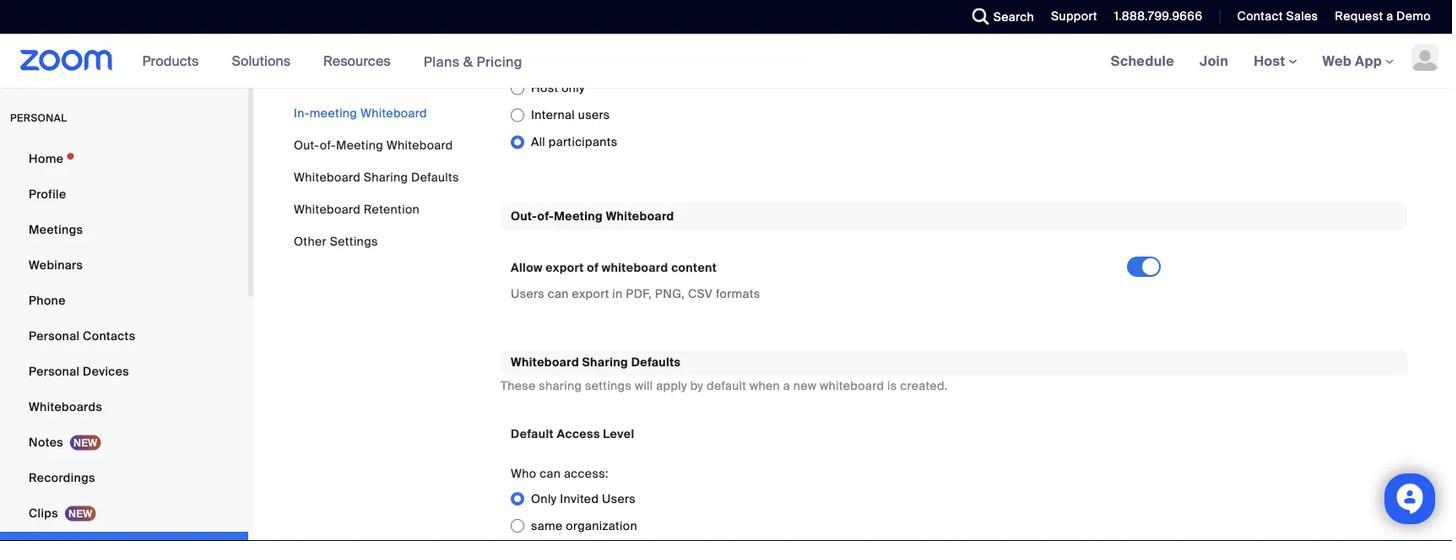 Task type: locate. For each thing, give the bounding box(es) containing it.
host
[[1254, 52, 1289, 70], [531, 80, 559, 96]]

in-meeting whiteboard
[[294, 105, 427, 121]]

0 horizontal spatial will
[[635, 378, 653, 394]]

new inside whiteboard sharing defaults these sharing settings will apply by default when a new whiteboard is created.
[[794, 378, 817, 394]]

sharing inside whiteboard sharing defaults these sharing settings will apply by default when a new whiteboard is created.
[[582, 355, 628, 370]]

same organization
[[531, 518, 638, 534]]

defaults up 'apply'
[[631, 355, 681, 370]]

whiteboards
[[633, 28, 704, 43], [526, 53, 588, 66]]

2 horizontal spatial in
[[707, 28, 717, 43]]

1 vertical spatial meeting
[[310, 105, 357, 121]]

whiteboard sharing defaults link
[[294, 169, 459, 185]]

1 vertical spatial of-
[[538, 208, 554, 224]]

resources
[[324, 52, 391, 70]]

of- down the in-meeting whiteboard
[[320, 137, 336, 153]]

out-of-meeting whiteboard up whiteboard sharing defaults
[[294, 137, 453, 153]]

personal devices link
[[0, 355, 248, 388]]

content
[[672, 260, 717, 275]]

1 vertical spatial in
[[631, 53, 640, 66]]

0 vertical spatial will
[[706, 53, 722, 66]]

1 horizontal spatial in
[[631, 53, 640, 66]]

0 vertical spatial sharing
[[364, 169, 408, 185]]

1 horizontal spatial users
[[602, 491, 636, 507]]

0 vertical spatial new
[[606, 28, 630, 43]]

access
[[557, 426, 600, 442]]

all right &
[[511, 53, 523, 66]]

schedule
[[1111, 52, 1175, 70]]

1.888.799.9666 button
[[1102, 0, 1207, 34], [1115, 8, 1203, 24]]

0 horizontal spatial sharing
[[364, 169, 408, 185]]

out- down in-
[[294, 137, 320, 153]]

in for whiteboards
[[631, 53, 640, 66]]

1 vertical spatial users
[[602, 491, 636, 507]]

0 horizontal spatial host
[[531, 80, 559, 96]]

1 vertical spatial sharing
[[582, 355, 628, 370]]

whiteboards up the host only
[[526, 53, 588, 66]]

meeting down who can initiate new whiteboards in the meeting?
[[662, 53, 703, 66]]

created.
[[900, 378, 948, 394]]

can inside "whiteboard sharing defaults" "element"
[[540, 466, 561, 482]]

level
[[603, 426, 635, 442]]

can inside out-of-meeting whiteboard element
[[548, 286, 569, 301]]

request a demo link
[[1323, 0, 1453, 34], [1335, 8, 1431, 24]]

personal devices
[[29, 364, 129, 379]]

2 vertical spatial in
[[613, 286, 623, 301]]

0 horizontal spatial a
[[784, 378, 791, 394]]

allow export of whiteboard content
[[511, 260, 717, 275]]

in right created
[[631, 53, 640, 66]]

personal
[[29, 328, 80, 344], [29, 364, 80, 379]]

whiteboard up whiteboard sharing defaults
[[387, 137, 453, 153]]

pricing
[[477, 53, 523, 70]]

created
[[590, 53, 629, 66]]

new
[[606, 28, 630, 43], [794, 378, 817, 394]]

default
[[707, 378, 747, 394]]

1.888.799.9666
[[1115, 8, 1203, 24]]

host up internal
[[531, 80, 559, 96]]

0 vertical spatial out-of-meeting whiteboard
[[294, 137, 453, 153]]

can left initiate
[[540, 28, 561, 43]]

will inside whiteboard sharing defaults these sharing settings will apply by default when a new whiteboard is created.
[[635, 378, 653, 394]]

who
[[511, 28, 537, 43], [511, 466, 537, 482]]

0 vertical spatial personal
[[29, 328, 80, 344]]

invited
[[560, 491, 599, 507]]

a left demo
[[1387, 8, 1394, 24]]

whiteboard inside whiteboard sharing defaults these sharing settings will apply by default when a new whiteboard is created.
[[820, 378, 884, 394]]

0 horizontal spatial defaults
[[411, 169, 459, 185]]

1 horizontal spatial new
[[794, 378, 817, 394]]

settings
[[330, 234, 378, 249]]

clips
[[29, 505, 58, 521]]

new up created
[[606, 28, 630, 43]]

meeting
[[662, 53, 703, 66], [310, 105, 357, 121]]

0 horizontal spatial of-
[[320, 137, 336, 153]]

1 who from the top
[[511, 28, 537, 43]]

export left of at left
[[546, 260, 584, 275]]

meeting down in-meeting whiteboard link
[[336, 137, 383, 153]]

in up all whiteboards created in the meeting will belong to the host
[[707, 28, 717, 43]]

support link
[[1039, 0, 1102, 34], [1051, 8, 1098, 24]]

all for all whiteboards created in the meeting will belong to the host
[[511, 53, 523, 66]]

1 horizontal spatial a
[[1387, 8, 1394, 24]]

whiteboard sharing defaults these sharing settings will apply by default when a new whiteboard is created.
[[501, 355, 948, 394]]

out-of-meeting whiteboard up of at left
[[511, 208, 674, 224]]

belong
[[725, 53, 759, 66]]

whiteboard up "sharing" at the bottom left of the page
[[511, 355, 579, 370]]

products
[[142, 52, 199, 70]]

zoom logo image
[[20, 50, 113, 71]]

can for export
[[548, 286, 569, 301]]

1 vertical spatial whiteboard
[[820, 378, 884, 394]]

will left 'apply'
[[635, 378, 653, 394]]

will for settings
[[635, 378, 653, 394]]

banner containing products
[[0, 34, 1453, 89]]

0 vertical spatial out-
[[294, 137, 320, 153]]

default
[[511, 426, 554, 442]]

sharing up "settings"
[[582, 355, 628, 370]]

0 vertical spatial whiteboards
[[633, 28, 704, 43]]

1 vertical spatial who
[[511, 466, 537, 482]]

0 horizontal spatial all
[[511, 53, 523, 66]]

menu bar
[[294, 105, 459, 250]]

of-
[[320, 137, 336, 153], [538, 208, 554, 224]]

1 vertical spatial whiteboards
[[526, 53, 588, 66]]

defaults for whiteboard sharing defaults these sharing settings will apply by default when a new whiteboard is created.
[[631, 355, 681, 370]]

can up the only
[[540, 466, 561, 482]]

personal contacts
[[29, 328, 135, 344]]

product information navigation
[[130, 34, 535, 89]]

1 vertical spatial new
[[794, 378, 817, 394]]

2 vertical spatial can
[[540, 466, 561, 482]]

1 horizontal spatial all
[[531, 134, 546, 150]]

1 vertical spatial host
[[531, 80, 559, 96]]

1 vertical spatial personal
[[29, 364, 80, 379]]

1 horizontal spatial out-of-meeting whiteboard
[[511, 208, 674, 224]]

whiteboard up out-of-meeting whiteboard link
[[361, 105, 427, 121]]

only
[[531, 491, 557, 507]]

default access level
[[511, 426, 635, 442]]

formats
[[716, 286, 761, 301]]

host inside meetings navigation
[[1254, 52, 1289, 70]]

0 vertical spatial export
[[546, 260, 584, 275]]

1 horizontal spatial meeting
[[554, 208, 603, 224]]

whiteboard up "allow export of whiteboard content"
[[606, 208, 674, 224]]

2 personal from the top
[[29, 364, 80, 379]]

2 who from the top
[[511, 466, 537, 482]]

sharing up retention
[[364, 169, 408, 185]]

defaults up retention
[[411, 169, 459, 185]]

users
[[511, 286, 545, 301], [602, 491, 636, 507]]

a right when
[[784, 378, 791, 394]]

0 horizontal spatial in
[[613, 286, 623, 301]]

defaults
[[411, 169, 459, 185], [631, 355, 681, 370]]

1 horizontal spatial out-
[[511, 208, 538, 224]]

who for who can initiate new whiteboards in the meeting?
[[511, 28, 537, 43]]

users down allow
[[511, 286, 545, 301]]

will
[[706, 53, 722, 66], [635, 378, 653, 394]]

1 horizontal spatial whiteboard
[[820, 378, 884, 394]]

can
[[540, 28, 561, 43], [548, 286, 569, 301], [540, 466, 561, 482]]

will left belong on the top
[[706, 53, 722, 66]]

all down internal
[[531, 134, 546, 150]]

when
[[750, 378, 780, 394]]

out- up allow
[[511, 208, 538, 224]]

of- up allow
[[538, 208, 554, 224]]

a
[[1387, 8, 1394, 24], [784, 378, 791, 394]]

in for content
[[613, 286, 623, 301]]

by
[[691, 378, 704, 394]]

0 horizontal spatial whiteboard
[[602, 260, 668, 275]]

the right to
[[775, 53, 791, 66]]

banner
[[0, 34, 1453, 89]]

whiteboards
[[29, 399, 102, 415]]

host inside who can initiate new whiteboards in the meeting? option group
[[531, 80, 559, 96]]

0 horizontal spatial users
[[511, 286, 545, 301]]

0 vertical spatial can
[[540, 28, 561, 43]]

personal menu menu
[[0, 142, 248, 541]]

0 vertical spatial users
[[511, 286, 545, 301]]

1 horizontal spatial sharing
[[582, 355, 628, 370]]

a inside whiteboard sharing defaults these sharing settings will apply by default when a new whiteboard is created.
[[784, 378, 791, 394]]

whiteboard up other settings
[[294, 201, 361, 217]]

in left pdf,
[[613, 286, 623, 301]]

1 vertical spatial defaults
[[631, 355, 681, 370]]

1 horizontal spatial of-
[[538, 208, 554, 224]]

other settings
[[294, 234, 378, 249]]

retention
[[364, 201, 420, 217]]

meeting?
[[742, 28, 796, 43]]

1 horizontal spatial defaults
[[631, 355, 681, 370]]

can for access:
[[540, 466, 561, 482]]

whiteboard
[[602, 260, 668, 275], [820, 378, 884, 394]]

settings
[[585, 378, 632, 394]]

sharing
[[364, 169, 408, 185], [582, 355, 628, 370]]

allow
[[511, 260, 543, 275]]

who inside "whiteboard sharing defaults" "element"
[[511, 466, 537, 482]]

who for who can access:
[[511, 466, 537, 482]]

2 horizontal spatial the
[[775, 53, 791, 66]]

of
[[587, 260, 599, 275]]

can down "allow export of whiteboard content"
[[548, 286, 569, 301]]

0 vertical spatial who
[[511, 28, 537, 43]]

0 vertical spatial in
[[707, 28, 717, 43]]

clips link
[[0, 497, 248, 530]]

1 vertical spatial a
[[784, 378, 791, 394]]

the down who can initiate new whiteboards in the meeting?
[[643, 53, 659, 66]]

the
[[720, 28, 739, 43], [643, 53, 659, 66], [775, 53, 791, 66]]

0 vertical spatial all
[[511, 53, 523, 66]]

demo
[[1397, 8, 1431, 24]]

contact
[[1238, 8, 1283, 24]]

who can access:
[[511, 466, 609, 482]]

meeting up out-of-meeting whiteboard link
[[310, 105, 357, 121]]

personal
[[10, 111, 67, 125]]

1 vertical spatial all
[[531, 134, 546, 150]]

out-
[[294, 137, 320, 153], [511, 208, 538, 224]]

all whiteboards created in the meeting will belong to the host
[[511, 53, 815, 66]]

defaults for whiteboard sharing defaults
[[411, 169, 459, 185]]

pdf,
[[626, 286, 652, 301]]

0 vertical spatial meeting
[[662, 53, 703, 66]]

host down contact sales on the top of the page
[[1254, 52, 1289, 70]]

1 horizontal spatial host
[[1254, 52, 1289, 70]]

schedule link
[[1098, 34, 1187, 88]]

in-meeting whiteboard link
[[294, 105, 427, 121]]

whiteboard inside whiteboard sharing defaults these sharing settings will apply by default when a new whiteboard is created.
[[511, 355, 579, 370]]

out-of-meeting whiteboard
[[294, 137, 453, 153], [511, 208, 674, 224]]

0 horizontal spatial whiteboards
[[526, 53, 588, 66]]

whiteboard up users can export in pdf, png, csv formats
[[602, 260, 668, 275]]

who up the only
[[511, 466, 537, 482]]

whiteboards up all whiteboards created in the meeting will belong to the host
[[633, 28, 704, 43]]

1 vertical spatial meeting
[[554, 208, 603, 224]]

new right when
[[794, 378, 817, 394]]

defaults inside whiteboard sharing defaults these sharing settings will apply by default when a new whiteboard is created.
[[631, 355, 681, 370]]

whiteboard left is
[[820, 378, 884, 394]]

meeting inside out-of-meeting whiteboard element
[[554, 208, 603, 224]]

0 vertical spatial a
[[1387, 8, 1394, 24]]

0 vertical spatial host
[[1254, 52, 1289, 70]]

personal up "whiteboards"
[[29, 364, 80, 379]]

1 vertical spatial can
[[548, 286, 569, 301]]

the up belong on the top
[[720, 28, 739, 43]]

webinars link
[[0, 248, 248, 282]]

personal down phone at left bottom
[[29, 328, 80, 344]]

whiteboard
[[361, 105, 427, 121], [387, 137, 453, 153], [294, 169, 361, 185], [294, 201, 361, 217], [606, 208, 674, 224], [511, 355, 579, 370]]

1 vertical spatial will
[[635, 378, 653, 394]]

host for host
[[1254, 52, 1289, 70]]

who up pricing
[[511, 28, 537, 43]]

1 horizontal spatial will
[[706, 53, 722, 66]]

users up organization
[[602, 491, 636, 507]]

0 vertical spatial meeting
[[336, 137, 383, 153]]

1 personal from the top
[[29, 328, 80, 344]]

contact sales link
[[1225, 0, 1323, 34], [1238, 8, 1319, 24]]

0 vertical spatial defaults
[[411, 169, 459, 185]]

meeting up of at left
[[554, 208, 603, 224]]

who can initiate new whiteboards in the meeting?
[[511, 28, 796, 43]]

export down of at left
[[572, 286, 609, 301]]

all inside who can initiate new whiteboards in the meeting? option group
[[531, 134, 546, 150]]

will for meeting
[[706, 53, 722, 66]]



Task type: vqa. For each thing, say whether or not it's contained in the screenshot.
Whiteboard Sharing Defaults LINK
yes



Task type: describe. For each thing, give the bounding box(es) containing it.
recordings
[[29, 470, 95, 486]]

whiteboard sharing defaults element
[[501, 349, 1408, 541]]

initiate
[[564, 28, 603, 43]]

1 horizontal spatial the
[[720, 28, 739, 43]]

all participants
[[531, 134, 618, 150]]

meetings
[[29, 222, 83, 237]]

same
[[531, 518, 563, 534]]

png,
[[655, 286, 685, 301]]

request
[[1335, 8, 1384, 24]]

access:
[[564, 466, 609, 482]]

sales
[[1287, 8, 1319, 24]]

who can access: option group
[[511, 486, 1068, 541]]

sharing
[[539, 378, 582, 394]]

to
[[762, 53, 772, 66]]

whiteboard up 'whiteboard retention' link
[[294, 169, 361, 185]]

home
[[29, 151, 64, 166]]

notes
[[29, 435, 63, 450]]

solutions
[[232, 52, 291, 70]]

personal for personal devices
[[29, 364, 80, 379]]

contacts
[[83, 328, 135, 344]]

only invited users
[[531, 491, 636, 507]]

users
[[578, 107, 610, 123]]

these
[[501, 378, 536, 394]]

products button
[[142, 34, 206, 88]]

recordings link
[[0, 461, 248, 495]]

csv
[[688, 286, 713, 301]]

users inside out-of-meeting whiteboard element
[[511, 286, 545, 301]]

whiteboard retention link
[[294, 201, 420, 217]]

0 vertical spatial of-
[[320, 137, 336, 153]]

search button
[[960, 0, 1039, 34]]

profile link
[[0, 177, 248, 211]]

1 horizontal spatial meeting
[[662, 53, 703, 66]]

meetings link
[[0, 213, 248, 247]]

host only
[[531, 80, 585, 96]]

profile picture image
[[1412, 44, 1439, 71]]

only
[[562, 80, 585, 96]]

web app
[[1323, 52, 1382, 70]]

sharing for whiteboard sharing defaults these sharing settings will apply by default when a new whiteboard is created.
[[582, 355, 628, 370]]

menu bar containing in-meeting whiteboard
[[294, 105, 459, 250]]

devices
[[83, 364, 129, 379]]

phone link
[[0, 284, 248, 318]]

1 vertical spatial out-of-meeting whiteboard
[[511, 208, 674, 224]]

users inside 'who can access:' option group
[[602, 491, 636, 507]]

can for initiate
[[540, 28, 561, 43]]

all for all participants
[[531, 134, 546, 150]]

host
[[793, 53, 815, 66]]

sharing for whiteboard sharing defaults
[[364, 169, 408, 185]]

out-of-meeting whiteboard element
[[501, 203, 1408, 322]]

is
[[888, 378, 897, 394]]

meetings navigation
[[1098, 34, 1453, 89]]

of- inside out-of-meeting whiteboard element
[[538, 208, 554, 224]]

resources button
[[324, 34, 398, 88]]

support
[[1051, 8, 1098, 24]]

out-of-meeting whiteboard link
[[294, 137, 453, 153]]

whiteboard retention
[[294, 201, 420, 217]]

web app button
[[1323, 52, 1394, 70]]

who can initiate new whiteboards in the meeting? option group
[[511, 75, 1175, 156]]

whiteboard sharing defaults
[[294, 169, 459, 185]]

1 vertical spatial export
[[572, 286, 609, 301]]

join
[[1200, 52, 1229, 70]]

personal contacts link
[[0, 319, 248, 353]]

0 horizontal spatial meeting
[[310, 105, 357, 121]]

personal for personal contacts
[[29, 328, 80, 344]]

app
[[1355, 52, 1382, 70]]

users can export in pdf, png, csv formats
[[511, 286, 761, 301]]

internal
[[531, 107, 575, 123]]

contact sales
[[1238, 8, 1319, 24]]

plans
[[424, 53, 460, 70]]

join link
[[1187, 34, 1242, 88]]

web
[[1323, 52, 1352, 70]]

search
[[994, 9, 1035, 24]]

host for host only
[[531, 80, 559, 96]]

other
[[294, 234, 327, 249]]

profile
[[29, 186, 66, 202]]

solutions button
[[232, 34, 298, 88]]

home link
[[0, 142, 248, 176]]

0 vertical spatial whiteboard
[[602, 260, 668, 275]]

internal users
[[531, 107, 610, 123]]

0 horizontal spatial new
[[606, 28, 630, 43]]

plans & pricing
[[424, 53, 523, 70]]

organization
[[566, 518, 638, 534]]

0 horizontal spatial out-of-meeting whiteboard
[[294, 137, 453, 153]]

whiteboards link
[[0, 390, 248, 424]]

0 horizontal spatial meeting
[[336, 137, 383, 153]]

notes link
[[0, 426, 248, 459]]

host button
[[1254, 52, 1298, 70]]

participants
[[549, 134, 618, 150]]

0 horizontal spatial out-
[[294, 137, 320, 153]]

0 horizontal spatial the
[[643, 53, 659, 66]]

request a demo
[[1335, 8, 1431, 24]]

webinars
[[29, 257, 83, 273]]

other settings link
[[294, 234, 378, 249]]

1 horizontal spatial whiteboards
[[633, 28, 704, 43]]

1 vertical spatial out-
[[511, 208, 538, 224]]



